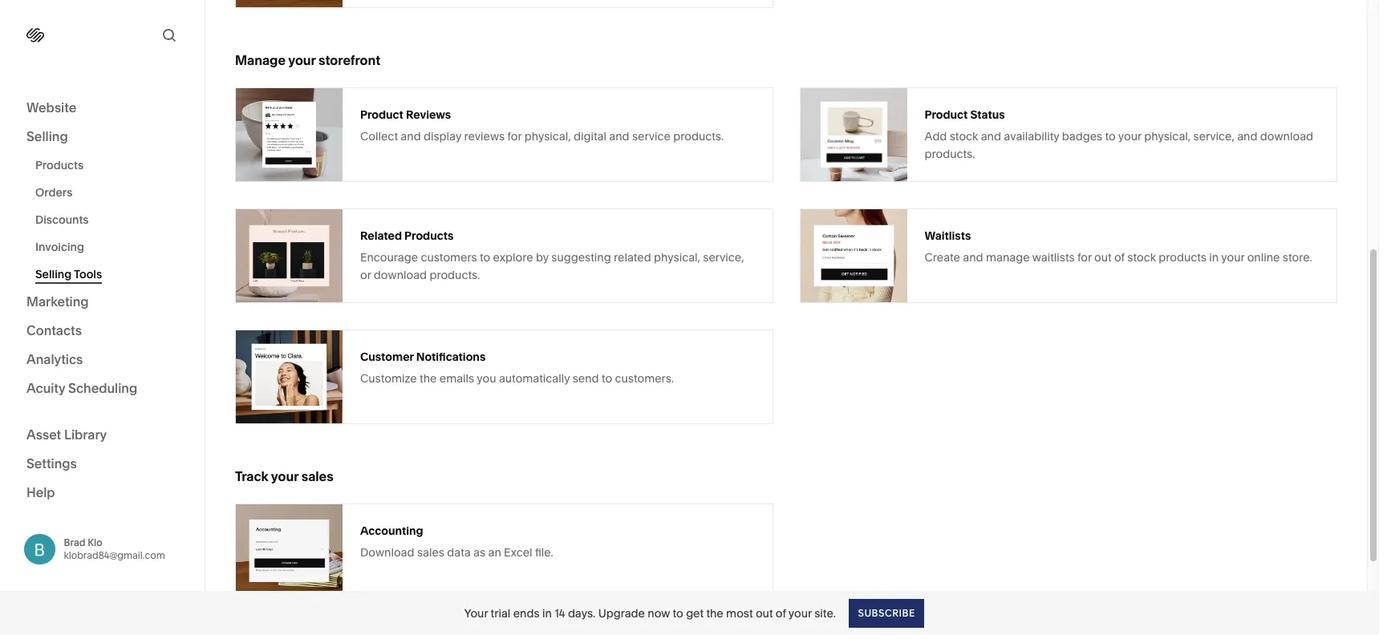 Task type: locate. For each thing, give the bounding box(es) containing it.
1 vertical spatial selling
[[35, 267, 72, 282]]

product for add
[[925, 107, 968, 122]]

service,
[[1194, 129, 1235, 143], [703, 250, 744, 264]]

analytics
[[26, 351, 83, 368]]

0 horizontal spatial service,
[[703, 250, 744, 264]]

products inside "related products encourage customers to explore by suggesting related physical, service, or download products."
[[404, 228, 454, 243]]

0 horizontal spatial download
[[374, 268, 427, 282]]

selling for selling tools
[[35, 267, 72, 282]]

products. down 'customers'
[[430, 268, 480, 282]]

your left site.
[[789, 606, 812, 621]]

2 vertical spatial products.
[[430, 268, 480, 282]]

download inside 'product status add stock and availability badges to your physical, service, and download products.'
[[1260, 129, 1314, 143]]

in left 14
[[542, 606, 552, 621]]

to inside customer notifications customize the emails you automatically send to customers.
[[602, 371, 612, 386]]

stock right add
[[950, 129, 978, 143]]

1 vertical spatial service,
[[703, 250, 744, 264]]

products up orders
[[35, 158, 84, 173]]

in inside the 'waitlists create and manage waitlists for out of stock products in your online store.'
[[1209, 250, 1219, 264]]

for right reviews at the top of the page
[[508, 129, 522, 143]]

availability
[[1004, 129, 1060, 143]]

2 product from the left
[[925, 107, 968, 122]]

0 horizontal spatial physical,
[[524, 129, 571, 143]]

1 vertical spatial products
[[404, 228, 454, 243]]

product inside 'product status add stock and availability badges to your physical, service, and download products.'
[[925, 107, 968, 122]]

create
[[925, 250, 960, 264]]

0 vertical spatial selling
[[26, 128, 68, 144]]

as
[[473, 545, 486, 560]]

products. down add
[[925, 146, 975, 161]]

out inside the 'waitlists create and manage waitlists for out of stock products in your online store.'
[[1095, 250, 1112, 264]]

customize
[[360, 371, 417, 386]]

service, inside "related products encourage customers to explore by suggesting related physical, service, or download products."
[[703, 250, 744, 264]]

settings
[[26, 455, 77, 471]]

0 horizontal spatial products
[[35, 158, 84, 173]]

0 horizontal spatial sales
[[301, 469, 333, 485]]

and inside the 'waitlists create and manage waitlists for out of stock products in your online store.'
[[963, 250, 983, 264]]

0 vertical spatial sales
[[301, 469, 333, 485]]

product up collect
[[360, 107, 404, 122]]

for right waitlists
[[1078, 250, 1092, 264]]

products up 'customers'
[[404, 228, 454, 243]]

now
[[648, 606, 670, 621]]

selling link
[[26, 128, 178, 147]]

products. for product status add stock and availability badges to your physical, service, and download products.
[[925, 146, 975, 161]]

customers
[[421, 250, 477, 264]]

your inside 'product status add stock and availability badges to your physical, service, and download products.'
[[1118, 129, 1142, 143]]

to inside 'product status add stock and availability badges to your physical, service, and download products.'
[[1105, 129, 1116, 143]]

1 vertical spatial products.
[[925, 146, 975, 161]]

1 horizontal spatial the
[[706, 606, 724, 621]]

1 vertical spatial stock
[[1128, 250, 1156, 264]]

1 horizontal spatial physical,
[[654, 250, 700, 264]]

0 vertical spatial stock
[[950, 129, 978, 143]]

product reviews collect and display reviews for physical, digital and service products.
[[360, 107, 724, 143]]

your inside the 'waitlists create and manage waitlists for out of stock products in your online store.'
[[1221, 250, 1245, 264]]

your left online
[[1221, 250, 1245, 264]]

add
[[925, 129, 947, 143]]

sales right track
[[301, 469, 333, 485]]

1 horizontal spatial download
[[1260, 129, 1314, 143]]

badges
[[1062, 129, 1103, 143]]

to inside "related products encourage customers to explore by suggesting related physical, service, or download products."
[[480, 250, 490, 264]]

1 vertical spatial of
[[776, 606, 786, 621]]

1 horizontal spatial service,
[[1194, 129, 1235, 143]]

0 vertical spatial the
[[420, 371, 437, 386]]

1 horizontal spatial products.
[[673, 129, 724, 143]]

the right get at the bottom of page
[[706, 606, 724, 621]]

physical, inside 'product status add stock and availability badges to your physical, service, and download products.'
[[1144, 129, 1191, 143]]

ends
[[513, 606, 540, 621]]

product up add
[[925, 107, 968, 122]]

1 horizontal spatial out
[[1095, 250, 1112, 264]]

1 vertical spatial sales
[[417, 545, 445, 560]]

orders
[[35, 185, 73, 200]]

of right the most
[[776, 606, 786, 621]]

product status add stock and availability badges to your physical, service, and download products.
[[925, 107, 1314, 161]]

contacts link
[[26, 322, 178, 341]]

to
[[1105, 129, 1116, 143], [480, 250, 490, 264], [602, 371, 612, 386], [673, 606, 683, 621]]

your
[[288, 52, 316, 68], [1118, 129, 1142, 143], [1221, 250, 1245, 264], [271, 469, 299, 485], [789, 606, 812, 621]]

store.
[[1283, 250, 1313, 264]]

storefront
[[319, 52, 381, 68]]

products. inside "related products encourage customers to explore by suggesting related physical, service, or download products."
[[430, 268, 480, 282]]

invoicing
[[35, 240, 84, 254]]

1 horizontal spatial sales
[[417, 545, 445, 560]]

2 horizontal spatial physical,
[[1144, 129, 1191, 143]]

sales inside accounting download sales data as an excel file.
[[417, 545, 445, 560]]

products. inside 'product status add stock and availability badges to your physical, service, and download products.'
[[925, 146, 975, 161]]

accounting download sales data as an excel file.
[[360, 524, 554, 560]]

for inside product reviews collect and display reviews for physical, digital and service products.
[[508, 129, 522, 143]]

manage
[[235, 52, 286, 68]]

in right products
[[1209, 250, 1219, 264]]

0 horizontal spatial products.
[[430, 268, 480, 282]]

1 horizontal spatial of
[[1115, 250, 1125, 264]]

products. inside product reviews collect and display reviews for physical, digital and service products.
[[673, 129, 724, 143]]

selling down website
[[26, 128, 68, 144]]

0 vertical spatial in
[[1209, 250, 1219, 264]]

file.
[[535, 545, 554, 560]]

0 vertical spatial products.
[[673, 129, 724, 143]]

send
[[573, 371, 599, 386]]

2 horizontal spatial products.
[[925, 146, 975, 161]]

products. for related products encourage customers to explore by suggesting related physical, service, or download products.
[[430, 268, 480, 282]]

out right waitlists
[[1095, 250, 1112, 264]]

0 vertical spatial out
[[1095, 250, 1112, 264]]

your right badges
[[1118, 129, 1142, 143]]

marketing link
[[26, 293, 178, 312]]

in
[[1209, 250, 1219, 264], [542, 606, 552, 621]]

0 horizontal spatial in
[[542, 606, 552, 621]]

1 horizontal spatial products
[[404, 228, 454, 243]]

product
[[360, 107, 404, 122], [925, 107, 968, 122]]

display
[[424, 129, 461, 143]]

encourage
[[360, 250, 418, 264]]

to right send
[[602, 371, 612, 386]]

upgrade
[[598, 606, 645, 621]]

related products encourage customers to explore by suggesting related physical, service, or download products.
[[360, 228, 744, 282]]

product inside product reviews collect and display reviews for physical, digital and service products.
[[360, 107, 404, 122]]

acuity
[[26, 380, 65, 396]]

stock left products
[[1128, 250, 1156, 264]]

1 horizontal spatial product
[[925, 107, 968, 122]]

selling
[[26, 128, 68, 144], [35, 267, 72, 282]]

of left products
[[1115, 250, 1125, 264]]

emails
[[440, 371, 474, 386]]

0 horizontal spatial product
[[360, 107, 404, 122]]

settings link
[[26, 455, 178, 474]]

the left emails
[[420, 371, 437, 386]]

to right badges
[[1105, 129, 1116, 143]]

digital
[[574, 129, 607, 143]]

0 horizontal spatial the
[[420, 371, 437, 386]]

of
[[1115, 250, 1125, 264], [776, 606, 786, 621]]

stock inside 'product status add stock and availability badges to your physical, service, and download products.'
[[950, 129, 978, 143]]

subscribe
[[858, 607, 915, 619]]

download
[[1260, 129, 1314, 143], [374, 268, 427, 282]]

1 horizontal spatial in
[[1209, 250, 1219, 264]]

selling up marketing
[[35, 267, 72, 282]]

physical, inside "related products encourage customers to explore by suggesting related physical, service, or download products."
[[654, 250, 700, 264]]

discounts link
[[35, 206, 187, 233]]

reviews
[[406, 107, 451, 122]]

you
[[477, 371, 496, 386]]

and
[[401, 129, 421, 143], [609, 129, 630, 143], [981, 129, 1001, 143], [1237, 129, 1258, 143], [963, 250, 983, 264]]

0 vertical spatial of
[[1115, 250, 1125, 264]]

out right the most
[[756, 606, 773, 621]]

0 vertical spatial for
[[508, 129, 522, 143]]

service, inside 'product status add stock and availability badges to your physical, service, and download products.'
[[1194, 129, 1235, 143]]

1 vertical spatial for
[[1078, 250, 1092, 264]]

0 vertical spatial download
[[1260, 129, 1314, 143]]

1 product from the left
[[360, 107, 404, 122]]

service
[[632, 129, 671, 143]]

0 horizontal spatial stock
[[950, 129, 978, 143]]

0 vertical spatial service,
[[1194, 129, 1235, 143]]

to left explore
[[480, 250, 490, 264]]

sales for download
[[417, 545, 445, 560]]

for
[[508, 129, 522, 143], [1078, 250, 1092, 264]]

products
[[1159, 250, 1207, 264]]

products. right service
[[673, 129, 724, 143]]

1 horizontal spatial for
[[1078, 250, 1092, 264]]

stock inside the 'waitlists create and manage waitlists for out of stock products in your online store.'
[[1128, 250, 1156, 264]]

1 vertical spatial download
[[374, 268, 427, 282]]

physical, for related products encourage customers to explore by suggesting related physical, service, or download products.
[[654, 250, 700, 264]]

1 horizontal spatial stock
[[1128, 250, 1156, 264]]

stock
[[950, 129, 978, 143], [1128, 250, 1156, 264]]

0 horizontal spatial out
[[756, 606, 773, 621]]

download for and
[[1260, 129, 1314, 143]]

products
[[35, 158, 84, 173], [404, 228, 454, 243]]

service, for add stock and availability badges to your physical, service, and download products.
[[1194, 129, 1235, 143]]

customer
[[360, 349, 414, 364]]

0 horizontal spatial for
[[508, 129, 522, 143]]

download inside "related products encourage customers to explore by suggesting related physical, service, or download products."
[[374, 268, 427, 282]]

klobrad84@gmail.com
[[64, 549, 165, 561]]

the
[[420, 371, 437, 386], [706, 606, 724, 621]]

sales left data
[[417, 545, 445, 560]]

reviews
[[464, 129, 505, 143]]

asset library link
[[26, 426, 178, 445]]



Task type: vqa. For each thing, say whether or not it's contained in the screenshot.
suggesting
yes



Task type: describe. For each thing, give the bounding box(es) containing it.
customers.
[[615, 371, 674, 386]]

days.
[[568, 606, 596, 621]]

physical, inside product reviews collect and display reviews for physical, digital and service products.
[[524, 129, 571, 143]]

online
[[1247, 250, 1280, 264]]

subscribe button
[[849, 599, 924, 628]]

brad klo klobrad84@gmail.com
[[64, 537, 165, 561]]

the inside customer notifications customize the emails you automatically send to customers.
[[420, 371, 437, 386]]

track
[[235, 469, 269, 485]]

physical, for product status add stock and availability badges to your physical, service, and download products.
[[1144, 129, 1191, 143]]

by
[[536, 250, 549, 264]]

download for or
[[374, 268, 427, 282]]

14
[[555, 606, 565, 621]]

track your sales
[[235, 469, 333, 485]]

get
[[686, 606, 704, 621]]

1 vertical spatial out
[[756, 606, 773, 621]]

notifications
[[416, 349, 486, 364]]

1 vertical spatial in
[[542, 606, 552, 621]]

contacts
[[26, 323, 82, 339]]

acuity scheduling
[[26, 380, 137, 396]]

explore
[[493, 250, 533, 264]]

brad
[[64, 537, 85, 549]]

sales for your
[[301, 469, 333, 485]]

help link
[[26, 483, 55, 501]]

orders link
[[35, 179, 187, 206]]

download
[[360, 545, 414, 560]]

asset
[[26, 426, 61, 443]]

your right manage
[[288, 52, 316, 68]]

related
[[614, 250, 651, 264]]

acuity scheduling link
[[26, 380, 178, 399]]

invoicing link
[[35, 233, 187, 261]]

excel
[[504, 545, 532, 560]]

waitlists
[[925, 228, 971, 243]]

website link
[[26, 99, 178, 118]]

most
[[726, 606, 753, 621]]

asset library
[[26, 426, 107, 443]]

products link
[[35, 152, 187, 179]]

collect
[[360, 129, 398, 143]]

trial
[[491, 606, 511, 621]]

of inside the 'waitlists create and manage waitlists for out of stock products in your online store.'
[[1115, 250, 1125, 264]]

0 vertical spatial products
[[35, 158, 84, 173]]

an
[[488, 545, 501, 560]]

related
[[360, 228, 402, 243]]

to left get at the bottom of page
[[673, 606, 683, 621]]

tools
[[74, 267, 102, 282]]

data
[[447, 545, 471, 560]]

analytics link
[[26, 351, 178, 370]]

accounting
[[360, 524, 423, 538]]

website
[[26, 99, 77, 116]]

customer notifications customize the emails you automatically send to customers.
[[360, 349, 674, 386]]

selling tools link
[[35, 261, 187, 288]]

library
[[64, 426, 107, 443]]

waitlists
[[1032, 250, 1075, 264]]

marketing
[[26, 294, 89, 310]]

for inside the 'waitlists create and manage waitlists for out of stock products in your online store.'
[[1078, 250, 1092, 264]]

0 horizontal spatial of
[[776, 606, 786, 621]]

automatically
[[499, 371, 570, 386]]

status
[[970, 107, 1005, 122]]

manage
[[986, 250, 1030, 264]]

service, for encourage customers to explore by suggesting related physical, service, or download products.
[[703, 250, 744, 264]]

1 vertical spatial the
[[706, 606, 724, 621]]

help
[[26, 484, 55, 500]]

selling tools
[[35, 267, 102, 282]]

your right track
[[271, 469, 299, 485]]

waitlists create and manage waitlists for out of stock products in your online store.
[[925, 228, 1313, 264]]

or
[[360, 268, 371, 282]]

your
[[464, 606, 488, 621]]

scheduling
[[68, 380, 137, 396]]

klo
[[88, 537, 102, 549]]

manage your storefront
[[235, 52, 381, 68]]

product for collect
[[360, 107, 404, 122]]

suggesting
[[551, 250, 611, 264]]

your trial ends in 14 days. upgrade now to get the most out of your site.
[[464, 606, 836, 621]]

discounts
[[35, 213, 89, 227]]

selling for selling
[[26, 128, 68, 144]]

site.
[[815, 606, 836, 621]]



